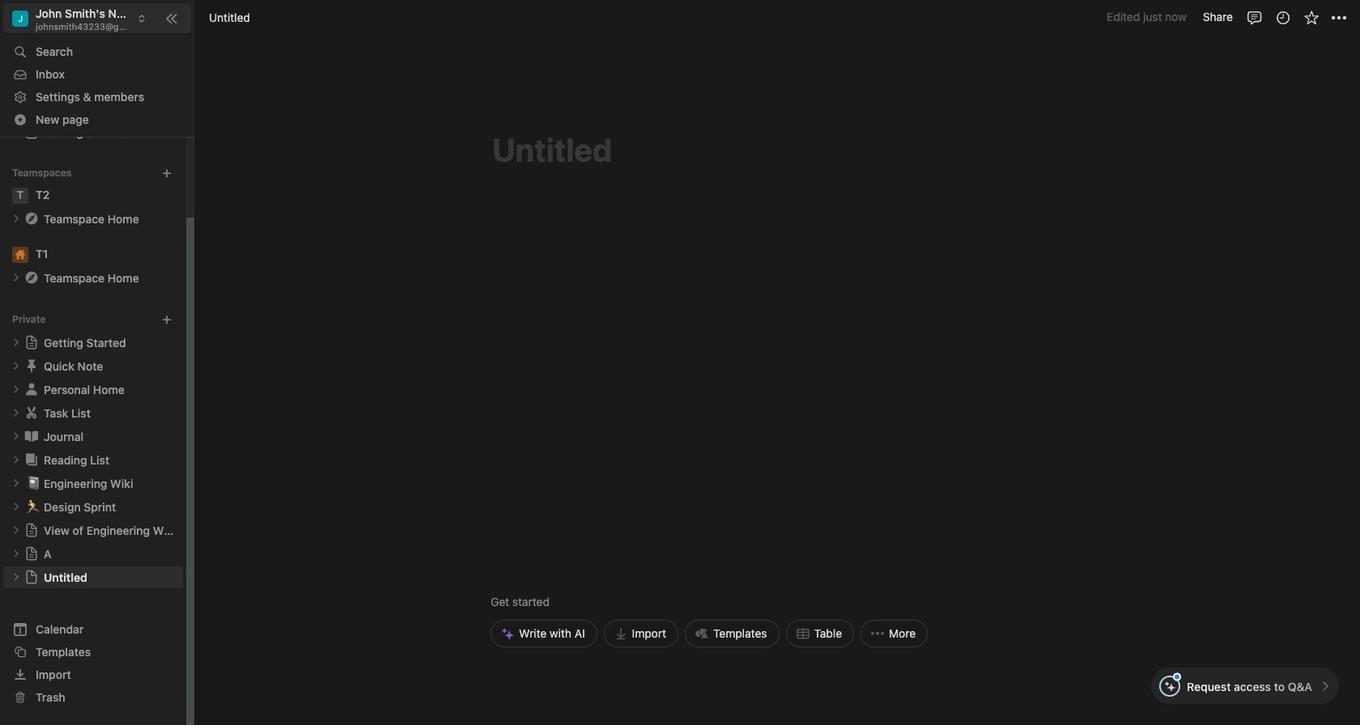 Task type: locate. For each thing, give the bounding box(es) containing it.
menu
[[491, 481, 928, 648]]

open image
[[11, 338, 21, 348], [11, 385, 21, 394], [11, 432, 21, 441], [11, 455, 21, 465], [11, 502, 21, 512], [11, 573, 21, 582]]

5 open image from the top
[[11, 479, 21, 488]]

updates image
[[1275, 9, 1291, 26]]

change page icon image
[[24, 125, 39, 139], [23, 211, 40, 227], [23, 270, 40, 286], [24, 335, 39, 350], [23, 358, 40, 374], [23, 382, 40, 398], [23, 405, 40, 421], [23, 428, 40, 445], [23, 452, 40, 468], [24, 523, 39, 538], [24, 547, 39, 561], [24, 570, 39, 585]]

comments image
[[1246, 9, 1263, 26]]

open image
[[11, 214, 21, 224], [11, 273, 21, 283], [11, 361, 21, 371], [11, 408, 21, 418], [11, 479, 21, 488], [11, 526, 21, 535], [11, 549, 21, 559]]

1 open image from the top
[[11, 214, 21, 224]]

5 open image from the top
[[11, 502, 21, 512]]

6 open image from the top
[[11, 526, 21, 535]]



Task type: vqa. For each thing, say whether or not it's contained in the screenshot.
the Close sidebar icon
yes



Task type: describe. For each thing, give the bounding box(es) containing it.
3 open image from the top
[[11, 432, 21, 441]]

3 open image from the top
[[11, 361, 21, 371]]

add a page image
[[161, 314, 172, 325]]

🏃 image
[[26, 497, 40, 516]]

favorite image
[[1303, 9, 1319, 26]]

4 open image from the top
[[11, 408, 21, 418]]

2 open image from the top
[[11, 273, 21, 283]]

7 open image from the top
[[11, 549, 21, 559]]

2 open image from the top
[[11, 385, 21, 394]]

4 open image from the top
[[11, 455, 21, 465]]

close sidebar image
[[165, 12, 178, 25]]

new teamspace image
[[161, 167, 172, 179]]

📓 image
[[26, 474, 40, 492]]

t image
[[12, 188, 28, 204]]

1 open image from the top
[[11, 338, 21, 348]]

6 open image from the top
[[11, 573, 21, 582]]



